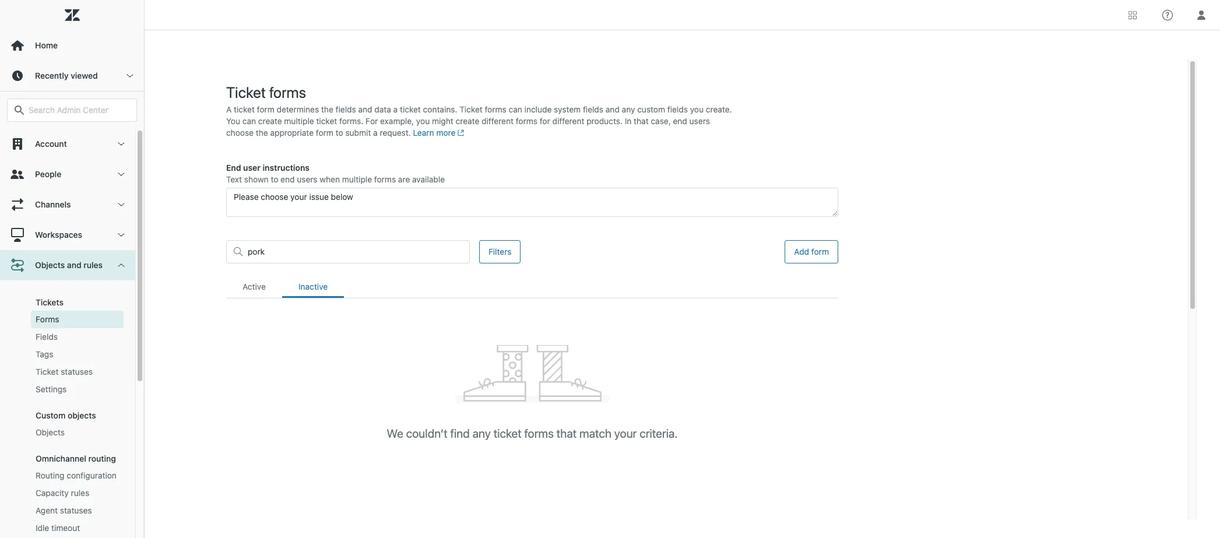 Task type: vqa. For each thing, say whether or not it's contained in the screenshot.
the bottommost 1
no



Task type: locate. For each thing, give the bounding box(es) containing it.
tree containing account
[[0, 129, 144, 538]]

account
[[35, 139, 67, 149]]

tree item containing objects and rules
[[0, 250, 135, 538]]

routing
[[88, 454, 116, 464]]

rules down routing configuration link
[[71, 488, 89, 498]]

ticket statuses link
[[31, 363, 124, 381]]

omnichannel routing
[[36, 454, 116, 464]]

objects for objects and rules
[[35, 260, 65, 270]]

objects down custom on the bottom
[[36, 428, 65, 437]]

objects inside dropdown button
[[35, 260, 65, 270]]

0 vertical spatial rules
[[84, 260, 103, 270]]

tree item
[[0, 250, 135, 538]]

home
[[35, 40, 58, 50]]

tree
[[0, 129, 144, 538]]

None search field
[[1, 99, 143, 122]]

and
[[67, 260, 81, 270]]

objects and rules
[[35, 260, 103, 270]]

help image
[[1163, 10, 1174, 20]]

ticket
[[36, 367, 59, 377]]

idle
[[36, 523, 49, 533]]

0 vertical spatial statuses
[[61, 367, 93, 377]]

capacity rules
[[36, 488, 89, 498]]

agent statuses
[[36, 506, 92, 516]]

statuses for agent statuses
[[60, 506, 92, 516]]

home button
[[0, 30, 144, 61]]

1 vertical spatial objects
[[36, 428, 65, 437]]

tickets
[[36, 297, 64, 307]]

rules right and
[[84, 260, 103, 270]]

objects
[[35, 260, 65, 270], [36, 428, 65, 437]]

tags element
[[36, 349, 53, 360]]

none search field inside primary element
[[1, 99, 143, 122]]

rules
[[84, 260, 103, 270], [71, 488, 89, 498]]

custom objects
[[36, 411, 96, 421]]

custom objects element
[[36, 411, 96, 421]]

tags
[[36, 349, 53, 359]]

objects inside group
[[36, 428, 65, 437]]

routing configuration
[[36, 471, 117, 481]]

objects
[[68, 411, 96, 421]]

objects element
[[36, 427, 65, 439]]

1 vertical spatial rules
[[71, 488, 89, 498]]

recently
[[35, 71, 69, 80]]

objects left and
[[35, 260, 65, 270]]

objects and rules group
[[0, 281, 135, 538]]

statuses down tags link
[[61, 367, 93, 377]]

statuses inside "element"
[[60, 506, 92, 516]]

0 vertical spatial objects
[[35, 260, 65, 270]]

fields element
[[36, 331, 58, 343]]

timeout
[[51, 523, 80, 533]]

1 vertical spatial statuses
[[60, 506, 92, 516]]

statuses
[[61, 367, 93, 377], [60, 506, 92, 516]]

idle timeout element
[[36, 523, 80, 534]]

statuses down the capacity rules link
[[60, 506, 92, 516]]

user menu image
[[1195, 7, 1210, 22]]

idle timeout
[[36, 523, 80, 533]]

forms element
[[36, 314, 59, 325]]



Task type: describe. For each thing, give the bounding box(es) containing it.
zendesk products image
[[1129, 11, 1137, 19]]

viewed
[[71, 71, 98, 80]]

statuses for ticket statuses
[[61, 367, 93, 377]]

objects for objects
[[36, 428, 65, 437]]

rules inside objects and rules dropdown button
[[84, 260, 103, 270]]

Search Admin Center field
[[29, 105, 129, 115]]

ticket statuses
[[36, 367, 93, 377]]

routing configuration link
[[31, 467, 124, 485]]

omnichannel routing element
[[36, 454, 116, 464]]

tree inside primary element
[[0, 129, 144, 538]]

people button
[[0, 159, 135, 190]]

fields link
[[31, 328, 124, 346]]

capacity rules link
[[31, 485, 124, 502]]

people
[[35, 169, 61, 179]]

rules inside capacity rules "element"
[[71, 488, 89, 498]]

routing configuration element
[[36, 470, 117, 482]]

channels
[[35, 199, 71, 209]]

settings link
[[31, 381, 124, 398]]

capacity
[[36, 488, 69, 498]]

objects and rules button
[[0, 250, 135, 281]]

tickets element
[[36, 297, 64, 307]]

fields
[[36, 332, 58, 342]]

recently viewed button
[[0, 61, 144, 91]]

idle timeout link
[[31, 520, 124, 537]]

forms link
[[31, 311, 124, 328]]

workspaces
[[35, 230, 82, 240]]

agent
[[36, 506, 58, 516]]

omnichannel
[[36, 454, 86, 464]]

objects link
[[31, 424, 124, 442]]

workspaces button
[[0, 220, 135, 250]]

configuration
[[67, 471, 117, 481]]

routing
[[36, 471, 64, 481]]

account button
[[0, 129, 135, 159]]

primary element
[[0, 0, 145, 538]]

settings
[[36, 384, 67, 394]]

recently viewed
[[35, 71, 98, 80]]

forms
[[36, 314, 59, 324]]

ticket statuses element
[[36, 366, 93, 378]]

tree item inside primary element
[[0, 250, 135, 538]]

agent statuses element
[[36, 505, 92, 517]]

tags link
[[31, 346, 124, 363]]

settings element
[[36, 384, 67, 395]]

channels button
[[0, 190, 135, 220]]

capacity rules element
[[36, 488, 89, 499]]

custom
[[36, 411, 66, 421]]

agent statuses link
[[31, 502, 124, 520]]



